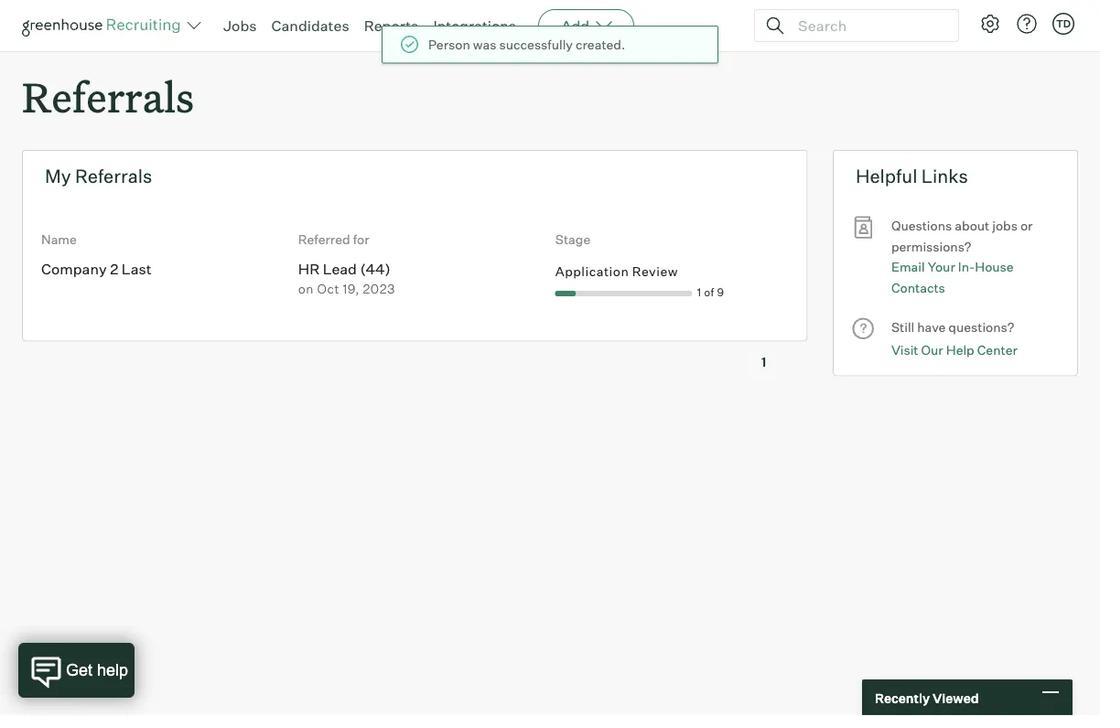Task type: describe. For each thing, give the bounding box(es) containing it.
center
[[977, 342, 1018, 358]]

referred for
[[298, 232, 369, 248]]

Search text field
[[793, 12, 942, 39]]

td button
[[1049, 9, 1078, 38]]

successfully
[[499, 37, 573, 53]]

1 of 9
[[697, 286, 724, 299]]

recently viewed
[[875, 690, 979, 706]]

jobs
[[223, 16, 257, 35]]

oct
[[317, 281, 339, 297]]

visit our help center link
[[891, 340, 1018, 360]]

application
[[555, 263, 629, 279]]

application review
[[555, 263, 678, 279]]

reports
[[364, 16, 419, 35]]

person
[[428, 37, 470, 53]]

integrations
[[433, 16, 516, 35]]

add
[[561, 16, 590, 35]]

1 vertical spatial referrals
[[75, 165, 152, 188]]

viewed
[[933, 690, 979, 706]]

1 for 1
[[761, 354, 767, 370]]

person was successfully created.
[[428, 37, 625, 53]]

helpful links
[[856, 165, 968, 188]]

permissions?
[[891, 239, 972, 255]]

in-
[[958, 259, 975, 275]]

reports link
[[364, 16, 419, 35]]

recently
[[875, 690, 930, 706]]

integrations link
[[433, 16, 516, 35]]

our
[[921, 342, 943, 358]]

2023
[[363, 281, 395, 297]]

jobs
[[992, 218, 1018, 234]]

(44)
[[360, 260, 391, 278]]

still have questions? visit our help center
[[891, 319, 1018, 358]]

configure image
[[979, 13, 1001, 35]]

greenhouse recruiting image
[[22, 15, 187, 37]]

td
[[1056, 17, 1071, 30]]

questions
[[891, 218, 952, 234]]

was
[[473, 37, 496, 53]]

have
[[917, 319, 946, 335]]

0 vertical spatial referrals
[[22, 70, 194, 124]]

links
[[921, 165, 968, 188]]

my referrals
[[45, 165, 152, 188]]

9
[[717, 286, 724, 299]]



Task type: vqa. For each thing, say whether or not it's contained in the screenshot.
"of"
yes



Task type: locate. For each thing, give the bounding box(es) containing it.
questions?
[[948, 319, 1014, 335]]

last
[[122, 260, 152, 278]]

email
[[891, 259, 925, 275]]

1 button
[[749, 347, 779, 377]]

2
[[110, 260, 118, 278]]

name
[[41, 232, 77, 248]]

1 inside button
[[761, 354, 767, 370]]

on
[[298, 281, 314, 297]]

helpful
[[856, 165, 917, 188]]

stage
[[555, 232, 590, 248]]

candidates link
[[271, 16, 349, 35]]

review
[[632, 263, 678, 279]]

your
[[928, 259, 955, 275]]

referrals right my
[[75, 165, 152, 188]]

1
[[697, 286, 701, 299], [761, 354, 767, 370]]

still
[[891, 319, 914, 335]]

about
[[955, 218, 990, 234]]

company 2 last
[[41, 260, 152, 278]]

contacts
[[891, 280, 945, 296]]

for
[[353, 232, 369, 248]]

of
[[704, 286, 714, 299]]

hr
[[298, 260, 320, 278]]

referrals down greenhouse recruiting image
[[22, 70, 194, 124]]

td button
[[1053, 13, 1074, 35]]

referrals
[[22, 70, 194, 124], [75, 165, 152, 188]]

1 vertical spatial 1
[[761, 354, 767, 370]]

0 vertical spatial 1
[[697, 286, 701, 299]]

jobs link
[[223, 16, 257, 35]]

house
[[975, 259, 1014, 275]]

add button
[[538, 9, 634, 42]]

help
[[946, 342, 974, 358]]

1 horizontal spatial 1
[[761, 354, 767, 370]]

created.
[[576, 37, 625, 53]]

referred
[[298, 232, 350, 248]]

19,
[[343, 281, 360, 297]]

lead
[[323, 260, 357, 278]]

questions about jobs or permissions? email your in-house contacts
[[891, 218, 1033, 296]]

company
[[41, 260, 107, 278]]

visit
[[891, 342, 918, 358]]

candidates
[[271, 16, 349, 35]]

email your in-house contacts link
[[891, 257, 1059, 298]]

0 horizontal spatial 1
[[697, 286, 701, 299]]

hr lead (44) on oct 19, 2023
[[298, 260, 395, 297]]

1 for 1 of 9
[[697, 286, 701, 299]]

or
[[1020, 218, 1033, 234]]

my
[[45, 165, 71, 188]]



